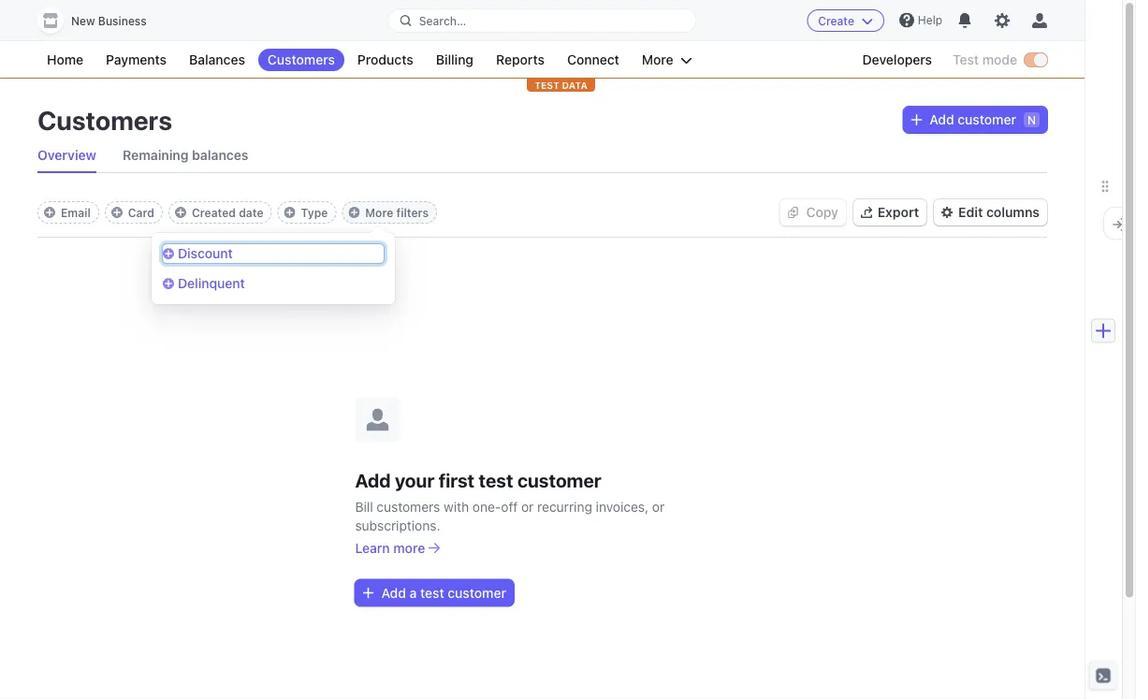 Task type: locate. For each thing, give the bounding box(es) containing it.
0 horizontal spatial test
[[420, 585, 444, 601]]

test right the a
[[420, 585, 444, 601]]

customer up recurring
[[518, 469, 602, 491]]

customer inside button
[[448, 585, 506, 601]]

1 or from the left
[[521, 499, 534, 514]]

more right the connect
[[642, 52, 674, 67]]

created
[[192, 206, 236, 219]]

customer right the a
[[448, 585, 506, 601]]

or
[[521, 499, 534, 514], [652, 499, 665, 514]]

2 horizontal spatial customer
[[958, 112, 1017, 127]]

more filters
[[365, 206, 429, 219]]

1 vertical spatial test
[[420, 585, 444, 601]]

add for add a test customer
[[381, 585, 406, 601]]

customers inside 'link'
[[268, 52, 335, 67]]

tab list
[[37, 139, 1048, 173]]

0 vertical spatial add
[[930, 112, 955, 127]]

svg image inside add a test customer button
[[363, 587, 374, 599]]

1 vertical spatial customers
[[37, 104, 172, 135]]

search…
[[419, 14, 466, 27]]

1 horizontal spatial svg image
[[911, 114, 922, 126]]

1 vertical spatial add
[[355, 469, 391, 491]]

business
[[98, 15, 147, 28]]

reports
[[496, 52, 545, 67]]

add
[[930, 112, 955, 127], [355, 469, 391, 491], [381, 585, 406, 601]]

subscriptions.
[[355, 518, 440, 533]]

new business button
[[37, 7, 165, 34]]

add type image
[[284, 207, 295, 218]]

toolbar
[[37, 201, 437, 224]]

connect
[[567, 52, 620, 67]]

test inside button
[[420, 585, 444, 601]]

svg image
[[911, 114, 922, 126], [363, 587, 374, 599]]

test up one-
[[479, 469, 513, 491]]

connect link
[[558, 49, 629, 71]]

help
[[918, 14, 943, 27]]

export button
[[854, 199, 927, 226]]

1 horizontal spatial customer
[[518, 469, 602, 491]]

more inside toolbar
[[365, 206, 393, 219]]

1 horizontal spatial or
[[652, 499, 665, 514]]

customer
[[958, 112, 1017, 127], [518, 469, 602, 491], [448, 585, 506, 601]]

payments link
[[96, 49, 176, 71]]

add up bill
[[355, 469, 391, 491]]

add your first test customer
[[355, 469, 602, 491]]

recurring
[[537, 499, 592, 514]]

svg image left the a
[[363, 587, 374, 599]]

customers left products
[[268, 52, 335, 67]]

2 vertical spatial add
[[381, 585, 406, 601]]

add more filters image
[[349, 207, 360, 218]]

add a test customer
[[381, 585, 506, 601]]

0 vertical spatial customers
[[268, 52, 335, 67]]

svg image left add customer
[[911, 114, 922, 126]]

customer left n
[[958, 112, 1017, 127]]

more for more filters
[[365, 206, 393, 219]]

more
[[642, 52, 674, 67], [365, 206, 393, 219]]

test
[[479, 469, 513, 491], [420, 585, 444, 601]]

one-
[[473, 499, 501, 514]]

more inside button
[[642, 52, 674, 67]]

1 vertical spatial more
[[365, 206, 393, 219]]

card
[[128, 206, 154, 219]]

data
[[562, 80, 588, 90]]

Search… text field
[[389, 9, 696, 32]]

add for add customer
[[930, 112, 955, 127]]

delinquent button
[[163, 274, 384, 293]]

1 horizontal spatial test
[[479, 469, 513, 491]]

columns
[[987, 205, 1040, 220]]

n
[[1028, 113, 1036, 126]]

products
[[358, 52, 413, 67]]

help button
[[892, 5, 950, 35]]

add down test
[[930, 112, 955, 127]]

or right the off
[[521, 499, 534, 514]]

2 vertical spatial customer
[[448, 585, 506, 601]]

balances
[[192, 147, 249, 163]]

notifications image
[[958, 13, 973, 28]]

customers up overview
[[37, 104, 172, 135]]

billing
[[436, 52, 474, 67]]

1 vertical spatial customer
[[518, 469, 602, 491]]

add inside add a test customer button
[[381, 585, 406, 601]]

created date
[[192, 206, 263, 219]]

toolbar containing email
[[37, 201, 437, 224]]

0 vertical spatial customer
[[958, 112, 1017, 127]]

0 horizontal spatial customers
[[37, 104, 172, 135]]

customers
[[268, 52, 335, 67], [37, 104, 172, 135]]

payments
[[106, 52, 167, 67]]

0 horizontal spatial svg image
[[363, 587, 374, 599]]

edit
[[959, 205, 983, 220]]

developers link
[[853, 49, 942, 71]]

0 vertical spatial test
[[479, 469, 513, 491]]

1 vertical spatial svg image
[[363, 587, 374, 599]]

add a test customer button
[[355, 580, 514, 606]]

filters
[[396, 206, 429, 219]]

learn more link
[[355, 539, 440, 557]]

1 horizontal spatial customers
[[268, 52, 335, 67]]

0 vertical spatial more
[[642, 52, 674, 67]]

0 horizontal spatial or
[[521, 499, 534, 514]]

billing link
[[427, 49, 483, 71]]

copy
[[806, 205, 839, 220]]

overview link
[[37, 139, 96, 172]]

add left the a
[[381, 585, 406, 601]]

edit columns button
[[934, 199, 1048, 226]]

0 horizontal spatial customer
[[448, 585, 506, 601]]

type
[[301, 206, 328, 219]]

more right add more filters image
[[365, 206, 393, 219]]

balances link
[[180, 49, 255, 71]]

copy button
[[780, 199, 846, 226]]

or right invoices,
[[652, 499, 665, 514]]

balances
[[189, 52, 245, 67]]

add card image
[[111, 207, 122, 218]]

with
[[444, 499, 469, 514]]

reports link
[[487, 49, 554, 71]]

0 horizontal spatial more
[[365, 206, 393, 219]]

1 horizontal spatial more
[[642, 52, 674, 67]]



Task type: vqa. For each thing, say whether or not it's contained in the screenshot.
Remaining balances link
yes



Task type: describe. For each thing, give the bounding box(es) containing it.
remaining balances
[[123, 147, 249, 163]]

new business
[[71, 15, 147, 28]]

mode
[[983, 52, 1018, 67]]

delinquent
[[178, 276, 245, 291]]

customers link
[[258, 49, 344, 71]]

0 vertical spatial svg image
[[911, 114, 922, 126]]

test data
[[535, 80, 588, 90]]

off
[[501, 499, 518, 514]]

email
[[61, 206, 91, 219]]

remaining
[[123, 147, 189, 163]]

customers
[[377, 499, 440, 514]]

test mode
[[953, 52, 1018, 67]]

remaining balances link
[[123, 139, 249, 172]]

more for more
[[642, 52, 674, 67]]

create
[[818, 14, 855, 27]]

learn
[[355, 540, 390, 556]]

edit columns
[[959, 205, 1040, 220]]

2 or from the left
[[652, 499, 665, 514]]

more button
[[633, 49, 702, 71]]

home
[[47, 52, 83, 67]]

new
[[71, 15, 95, 28]]

products link
[[348, 49, 423, 71]]

developers
[[863, 52, 932, 67]]

test
[[953, 52, 979, 67]]

bill
[[355, 499, 373, 514]]

add for add your first test customer
[[355, 469, 391, 491]]

test
[[535, 80, 560, 90]]

bill customers with one-off or recurring invoices, or subscriptions.
[[355, 499, 665, 533]]

overview
[[37, 147, 96, 163]]

a
[[410, 585, 417, 601]]

export
[[878, 205, 919, 220]]

first
[[439, 469, 475, 491]]

create button
[[807, 9, 885, 32]]

learn more
[[355, 540, 425, 556]]

Search… search field
[[389, 9, 696, 32]]

home link
[[37, 49, 93, 71]]

date
[[239, 206, 263, 219]]

your
[[395, 469, 435, 491]]

add email image
[[44, 207, 55, 218]]

invoices,
[[596, 499, 649, 514]]

add customer
[[930, 112, 1017, 127]]

add created date image
[[175, 207, 186, 218]]

discount button
[[163, 244, 384, 263]]

discount
[[178, 246, 233, 261]]

svg image
[[788, 207, 799, 218]]

tab list containing overview
[[37, 139, 1048, 173]]

more
[[393, 540, 425, 556]]



